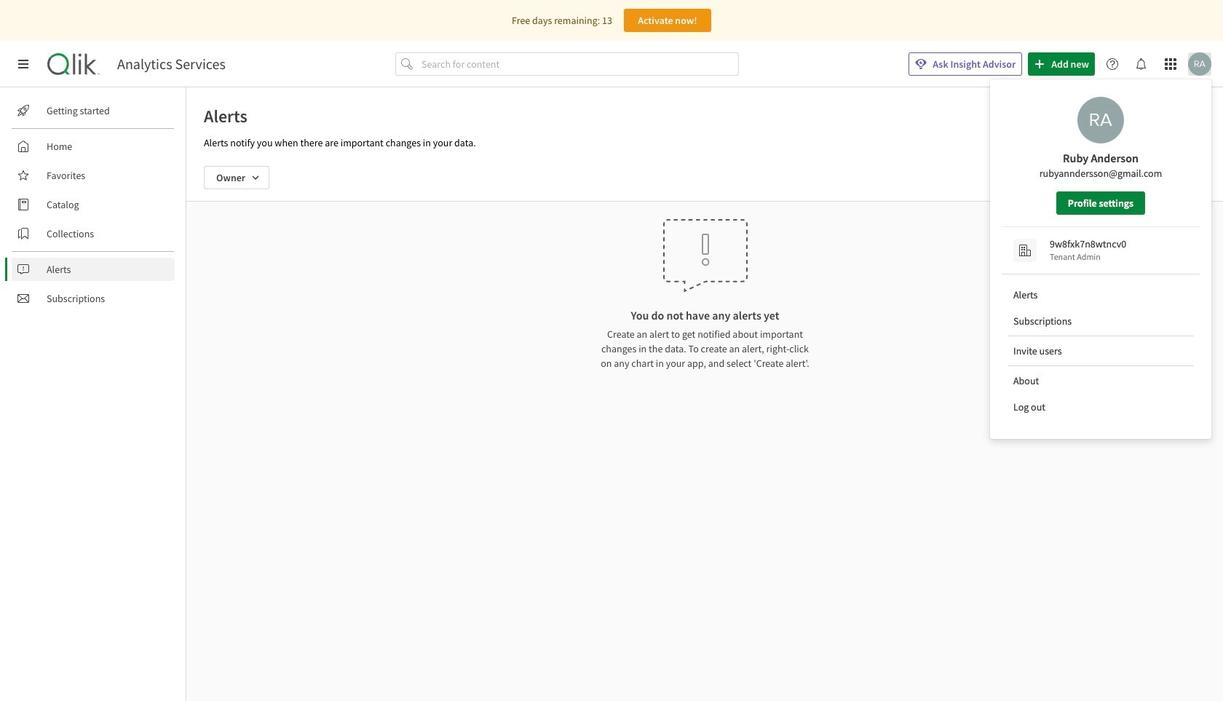 Task type: vqa. For each thing, say whether or not it's contained in the screenshot.
These Are The Notes element
no



Task type: locate. For each thing, give the bounding box(es) containing it.
filters region
[[186, 154, 1223, 201]]

ruby anderson image
[[1078, 97, 1124, 143]]

close sidebar menu image
[[17, 58, 29, 70]]



Task type: describe. For each thing, give the bounding box(es) containing it.
last trigger image
[[1125, 166, 1206, 189]]

ruby anderson image
[[1188, 52, 1212, 76]]

navigation pane element
[[0, 93, 186, 316]]

analytics services element
[[117, 55, 226, 73]]



